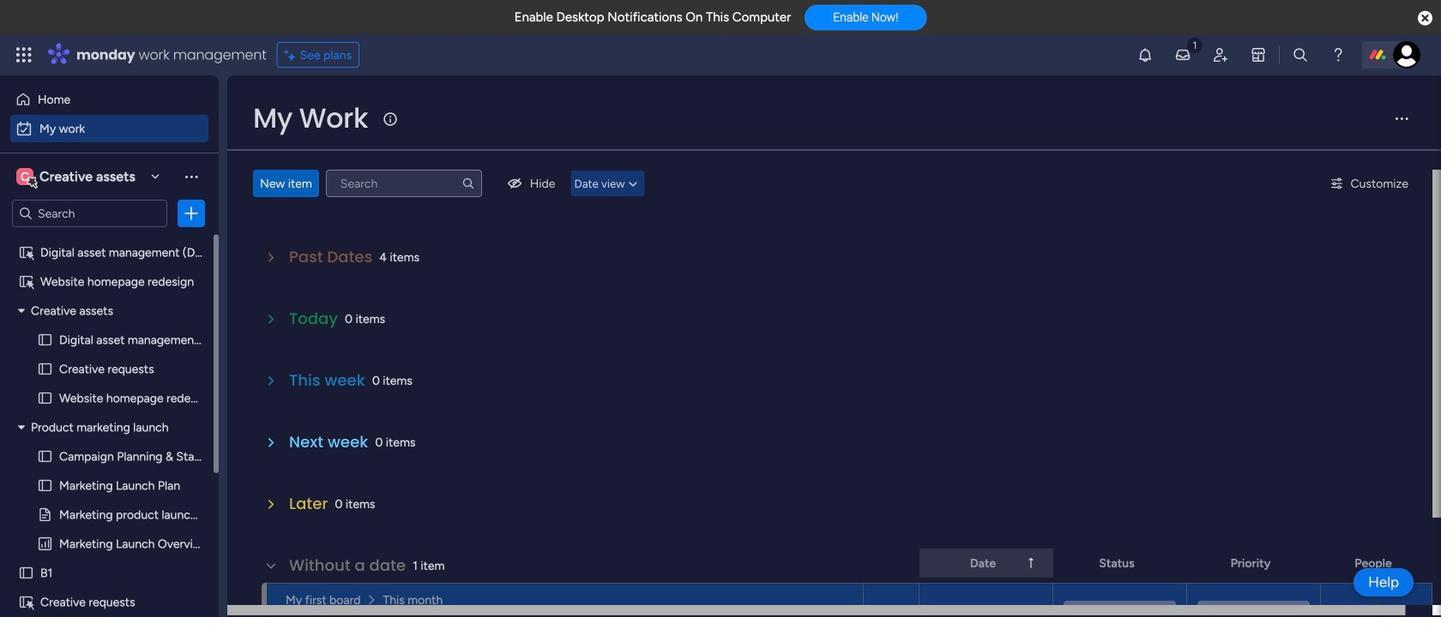 Task type: describe. For each thing, give the bounding box(es) containing it.
select product image
[[15, 46, 33, 63]]

2 vertical spatial option
[[0, 237, 219, 241]]

1 public board under template workspace image from the top
[[18, 245, 34, 261]]

sort image
[[1024, 557, 1038, 571]]

workspace image
[[16, 167, 33, 186]]

2 public board under template workspace image from the top
[[18, 274, 34, 290]]

options image
[[239, 577, 252, 618]]

public dashboard image
[[37, 536, 53, 553]]

start conversation image
[[863, 583, 919, 618]]

workspace options image
[[183, 168, 200, 185]]

menu image
[[1393, 110, 1411, 127]]

public board under template workspace image
[[18, 595, 34, 611]]

invite members image
[[1212, 46, 1230, 63]]

0 vertical spatial option
[[10, 86, 209, 113]]



Task type: vqa. For each thing, say whether or not it's contained in the screenshot.
the top Tom
no



Task type: locate. For each thing, give the bounding box(es) containing it.
Filter dashboard by text search field
[[326, 170, 482, 197]]

notifications image
[[1137, 46, 1154, 63]]

public board image
[[37, 390, 53, 407], [37, 449, 53, 465]]

0 vertical spatial public board under template workspace image
[[18, 245, 34, 261]]

option
[[10, 86, 209, 113], [10, 115, 209, 142], [0, 237, 219, 241]]

2 public board image from the top
[[37, 449, 53, 465]]

update feed image
[[1175, 46, 1192, 63]]

dapulse close image
[[1418, 10, 1433, 27]]

monday marketplace image
[[1250, 46, 1267, 63]]

search image
[[461, 177, 475, 190]]

see plans image
[[285, 45, 300, 65]]

column header
[[920, 549, 1054, 578]]

workspace selection element
[[16, 166, 138, 189]]

1 vertical spatial public board under template workspace image
[[18, 274, 34, 290]]

1 vertical spatial public board image
[[37, 449, 53, 465]]

public board under template workspace image
[[18, 245, 34, 261], [18, 274, 34, 290]]

caret down image
[[18, 422, 25, 434]]

public board image
[[37, 332, 53, 348], [37, 361, 53, 378], [37, 478, 53, 494], [37, 507, 53, 523], [18, 565, 34, 582]]

search everything image
[[1292, 46, 1309, 63]]

john smith image
[[1393, 41, 1421, 69]]

1 public board image from the top
[[37, 390, 53, 407]]

1 image
[[1188, 35, 1203, 54]]

None search field
[[326, 170, 482, 197]]

0 vertical spatial public board image
[[37, 390, 53, 407]]

1 vertical spatial option
[[10, 115, 209, 142]]

help image
[[1330, 46, 1347, 63]]

caret down image
[[18, 305, 25, 317]]

list box
[[0, 235, 236, 618]]

Search in workspace field
[[36, 204, 143, 224]]



